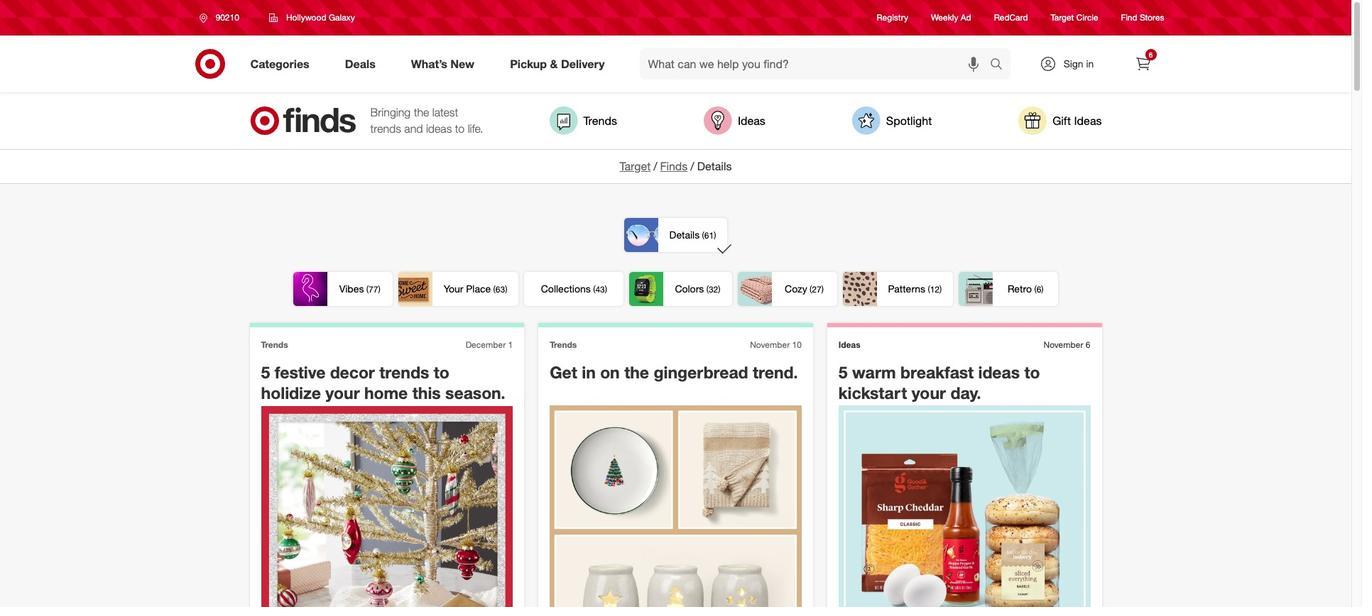 Task type: locate. For each thing, give the bounding box(es) containing it.
) right retro
[[1042, 284, 1044, 295]]

0 horizontal spatial your
[[326, 383, 360, 403]]

6 inside retro ( 6 )
[[1037, 284, 1042, 295]]

your
[[326, 383, 360, 403], [912, 383, 946, 403]]

ad
[[961, 12, 972, 23]]

0 horizontal spatial november
[[750, 339, 790, 350]]

2 horizontal spatial ideas
[[1074, 113, 1102, 128]]

trends
[[370, 121, 401, 136], [379, 362, 429, 382]]

) right patterns
[[940, 284, 942, 295]]

0 vertical spatial in
[[1087, 58, 1094, 70]]

2 horizontal spatial to
[[1025, 362, 1040, 382]]

in left on
[[582, 362, 596, 382]]

) for cozy
[[822, 284, 824, 295]]

registry
[[877, 12, 909, 23]]

( right collections
[[593, 284, 596, 295]]

latest
[[432, 105, 458, 119]]

1 your from the left
[[326, 383, 360, 403]]

0 horizontal spatial trends
[[261, 339, 288, 350]]

1 horizontal spatial to
[[455, 121, 465, 136]]

( right patterns
[[928, 284, 930, 295]]

stores
[[1140, 12, 1165, 23]]

trends up festive
[[261, 339, 288, 350]]

0 horizontal spatial /
[[654, 159, 658, 173]]

1 vertical spatial 6
[[1037, 284, 1042, 295]]

your inside 5 warm breakfast ideas to kickstart your day.
[[912, 383, 946, 403]]

this
[[413, 383, 441, 403]]

spotlight link
[[852, 107, 932, 135]]

1 horizontal spatial your
[[912, 383, 946, 403]]

) right place
[[505, 284, 507, 295]]

the
[[414, 105, 429, 119], [625, 362, 649, 382]]

target
[[1051, 12, 1074, 23], [620, 159, 651, 173]]

1 horizontal spatial 5
[[839, 362, 848, 382]]

( inside patterns ( 12 )
[[928, 284, 930, 295]]

1 horizontal spatial target
[[1051, 12, 1074, 23]]

trends down the bringing
[[370, 121, 401, 136]]

your down "breakfast"
[[912, 383, 946, 403]]

) inside retro ( 6 )
[[1042, 284, 1044, 295]]

weekly
[[931, 12, 959, 23]]

colors
[[675, 283, 704, 295]]

) right collections
[[605, 284, 607, 295]]

/
[[654, 159, 658, 173], [691, 159, 695, 173]]

1 horizontal spatial the
[[625, 362, 649, 382]]

target finds image
[[250, 107, 356, 135]]

) inside cozy ( 27 )
[[822, 284, 824, 295]]

collections ( 43 )
[[541, 283, 607, 295]]

( inside colors ( 32 )
[[707, 284, 709, 295]]

finds link
[[660, 159, 688, 173]]

5 for 5 warm breakfast ideas to kickstart your day.
[[839, 362, 848, 382]]

pickup & delivery
[[510, 57, 605, 71]]

) up the 32
[[714, 230, 716, 241]]

61
[[705, 230, 714, 241]]

1 horizontal spatial ideas
[[979, 362, 1020, 382]]

trends for to
[[379, 362, 429, 382]]

hollywood
[[286, 12, 327, 23]]

0 vertical spatial the
[[414, 105, 429, 119]]

0 horizontal spatial ideas
[[426, 121, 452, 136]]

/ right 'finds'
[[691, 159, 695, 173]]

( inside vibes ( 77 )
[[366, 284, 369, 295]]

) right cozy
[[822, 284, 824, 295]]

target for target circle
[[1051, 12, 1074, 23]]

vibes ( 77 )
[[339, 283, 381, 295]]

0 horizontal spatial to
[[434, 362, 450, 382]]

( inside cozy ( 27 )
[[810, 284, 812, 295]]

1 vertical spatial trends
[[379, 362, 429, 382]]

get in on the gingerbread trend. image
[[550, 406, 802, 607]]

) inside colors ( 32 )
[[718, 284, 721, 295]]

( right cozy
[[810, 284, 812, 295]]

ideas up the day.
[[979, 362, 1020, 382]]

kickstart
[[839, 383, 907, 403]]

( inside your place ( 63 )
[[493, 284, 496, 295]]

the right on
[[625, 362, 649, 382]]

5 left warm
[[839, 362, 848, 382]]

0 horizontal spatial 6
[[1037, 284, 1042, 295]]

target left the circle
[[1051, 12, 1074, 23]]

5 warm breakfast ideas to kickstart your day. image
[[839, 406, 1091, 607]]

) for colors
[[718, 284, 721, 295]]

search
[[984, 58, 1018, 72]]

) inside your place ( 63 )
[[505, 284, 507, 295]]

5 inside 5 festive decor trends to holidize your home this season.
[[261, 362, 270, 382]]

2 horizontal spatial 6
[[1149, 50, 1153, 59]]

target left finds link
[[620, 159, 651, 173]]

2 vertical spatial 6
[[1086, 339, 1091, 350]]

1 vertical spatial in
[[582, 362, 596, 382]]

1 horizontal spatial /
[[691, 159, 695, 173]]

1 november from the left
[[750, 339, 790, 350]]

0 horizontal spatial ideas
[[738, 113, 766, 128]]

( up colors ( 32 )
[[702, 230, 705, 241]]

( for collections
[[593, 284, 596, 295]]

)
[[714, 230, 716, 241], [378, 284, 381, 295], [505, 284, 507, 295], [605, 284, 607, 295], [718, 284, 721, 295], [822, 284, 824, 295], [940, 284, 942, 295], [1042, 284, 1044, 295]]

get in on the gingerbread trend.
[[550, 362, 798, 382]]

1 horizontal spatial in
[[1087, 58, 1094, 70]]

trends
[[584, 113, 617, 128], [261, 339, 288, 350], [550, 339, 577, 350]]

ideas down the latest
[[426, 121, 452, 136]]

to inside 5 festive decor trends to holidize your home this season.
[[434, 362, 450, 382]]

to for 5 festive decor trends to holidize your home this season.
[[434, 362, 450, 382]]

1 horizontal spatial trends
[[550, 339, 577, 350]]

( right colors at the top of page
[[707, 284, 709, 295]]

) right vibes
[[378, 284, 381, 295]]

) for vibes
[[378, 284, 381, 295]]

) inside 'details ( 61 )'
[[714, 230, 716, 241]]

12
[[930, 284, 940, 295]]

trends down delivery
[[584, 113, 617, 128]]

5
[[261, 362, 270, 382], [839, 362, 848, 382]]

ideas
[[426, 121, 452, 136], [979, 362, 1020, 382]]

1 horizontal spatial november
[[1044, 339, 1084, 350]]

target link
[[620, 159, 651, 173]]

trends up get
[[550, 339, 577, 350]]

) inside vibes ( 77 )
[[378, 284, 381, 295]]

0 horizontal spatial in
[[582, 362, 596, 382]]

) for retro
[[1042, 284, 1044, 295]]

( inside retro ( 6 )
[[1035, 284, 1037, 295]]

43
[[596, 284, 605, 295]]

trends inside bringing the latest trends and ideas to life.
[[370, 121, 401, 136]]

90210
[[216, 12, 239, 23]]

1 vertical spatial target
[[620, 159, 651, 173]]

in right sign
[[1087, 58, 1094, 70]]

0 vertical spatial target
[[1051, 12, 1074, 23]]

) inside collections ( 43 )
[[605, 284, 607, 295]]

5 up holidize
[[261, 362, 270, 382]]

sign in
[[1064, 58, 1094, 70]]

5 inside 5 warm breakfast ideas to kickstart your day.
[[839, 362, 848, 382]]

to
[[455, 121, 465, 136], [434, 362, 450, 382], [1025, 362, 1040, 382]]

your for day.
[[912, 383, 946, 403]]

( inside collections ( 43 )
[[593, 284, 596, 295]]

0 horizontal spatial the
[[414, 105, 429, 119]]

What can we help you find? suggestions appear below search field
[[640, 48, 993, 80]]

( right place
[[493, 284, 496, 295]]

0 horizontal spatial 5
[[261, 362, 270, 382]]

2 5 from the left
[[839, 362, 848, 382]]

trends link
[[549, 107, 617, 135]]

/ left finds link
[[654, 159, 658, 173]]

( right retro
[[1035, 284, 1037, 295]]

6
[[1149, 50, 1153, 59], [1037, 284, 1042, 295], [1086, 339, 1091, 350]]

2 your from the left
[[912, 383, 946, 403]]

your down decor
[[326, 383, 360, 403]]

1 vertical spatial ideas
[[979, 362, 1020, 382]]

) for patterns
[[940, 284, 942, 295]]

77
[[369, 284, 378, 295]]

spotlight
[[886, 113, 932, 128]]

0 vertical spatial ideas
[[426, 121, 452, 136]]

to inside 5 warm breakfast ideas to kickstart your day.
[[1025, 362, 1040, 382]]

in
[[1087, 58, 1094, 70], [582, 362, 596, 382]]

( inside 'details ( 61 )'
[[702, 230, 705, 241]]

details
[[697, 159, 732, 173], [670, 229, 700, 241]]

november
[[750, 339, 790, 350], [1044, 339, 1084, 350]]

2 november from the left
[[1044, 339, 1084, 350]]

&
[[550, 57, 558, 71]]

trends for get in on the gingerbread trend.
[[550, 339, 577, 350]]

5 warm breakfast ideas to kickstart your day.
[[839, 362, 1040, 403]]

your inside 5 festive decor trends to holidize your home this season.
[[326, 383, 360, 403]]

december
[[466, 339, 506, 350]]

november down retro ( 6 )
[[1044, 339, 1084, 350]]

0 vertical spatial trends
[[370, 121, 401, 136]]

trends inside 5 festive decor trends to holidize your home this season.
[[379, 362, 429, 382]]

the up "and"
[[414, 105, 429, 119]]

redcard link
[[994, 12, 1028, 24]]

1 horizontal spatial 6
[[1086, 339, 1091, 350]]

what's
[[411, 57, 447, 71]]

hollywood galaxy button
[[260, 5, 364, 31]]

( for retro
[[1035, 284, 1037, 295]]

( right vibes
[[366, 284, 369, 295]]

decor
[[330, 362, 375, 382]]

0 horizontal spatial target
[[620, 159, 651, 173]]

home
[[364, 383, 408, 403]]

details right finds link
[[697, 159, 732, 173]]

trends up home
[[379, 362, 429, 382]]

november left '10'
[[750, 339, 790, 350]]

) inside patterns ( 12 )
[[940, 284, 942, 295]]

patterns
[[888, 283, 926, 295]]

2 horizontal spatial trends
[[584, 113, 617, 128]]

festive
[[275, 362, 326, 382]]

details left 61
[[670, 229, 700, 241]]

1 vertical spatial the
[[625, 362, 649, 382]]

life.
[[468, 121, 483, 136]]

get
[[550, 362, 577, 382]]

) for details
[[714, 230, 716, 241]]

1 5 from the left
[[261, 362, 270, 382]]

in for sign
[[1087, 58, 1094, 70]]

) right colors at the top of page
[[718, 284, 721, 295]]

december 1
[[466, 339, 513, 350]]

the inside bringing the latest trends and ideas to life.
[[414, 105, 429, 119]]

categories
[[250, 57, 310, 71]]

cozy ( 27 )
[[785, 283, 824, 295]]



Task type: describe. For each thing, give the bounding box(es) containing it.
target / finds / details
[[620, 159, 732, 173]]

circle
[[1077, 12, 1099, 23]]

place
[[466, 283, 491, 295]]

november 6
[[1044, 339, 1091, 350]]

( for cozy
[[810, 284, 812, 295]]

gift ideas
[[1053, 113, 1102, 128]]

5 festive decor trends to holidize your home this season. image
[[261, 406, 513, 607]]

63
[[496, 284, 505, 295]]

ideas inside 5 warm breakfast ideas to kickstart your day.
[[979, 362, 1020, 382]]

your for home
[[326, 383, 360, 403]]

your place ( 63 )
[[444, 283, 507, 295]]

warm
[[852, 362, 896, 382]]

november 10
[[750, 339, 802, 350]]

galaxy
[[329, 12, 355, 23]]

details ( 61 )
[[670, 229, 716, 241]]

32
[[709, 284, 718, 295]]

holidize
[[261, 383, 321, 403]]

ideas inside bringing the latest trends and ideas to life.
[[426, 121, 452, 136]]

find
[[1121, 12, 1138, 23]]

pickup & delivery link
[[498, 48, 623, 80]]

redcard
[[994, 12, 1028, 23]]

sign in link
[[1028, 48, 1116, 80]]

6 link
[[1128, 48, 1159, 80]]

5 for 5 festive decor trends to holidize your home this season.
[[261, 362, 270, 382]]

on
[[600, 362, 620, 382]]

target circle
[[1051, 12, 1099, 23]]

( for details
[[702, 230, 705, 241]]

ideas link
[[704, 107, 766, 135]]

) for collections
[[605, 284, 607, 295]]

november for gingerbread
[[750, 339, 790, 350]]

season.
[[445, 383, 506, 403]]

weekly ad
[[931, 12, 972, 23]]

bringing
[[370, 105, 411, 119]]

your
[[444, 283, 463, 295]]

and
[[404, 121, 423, 136]]

cozy
[[785, 283, 808, 295]]

1 horizontal spatial ideas
[[839, 339, 861, 350]]

gift ideas link
[[1019, 107, 1102, 135]]

( for colors
[[707, 284, 709, 295]]

patterns ( 12 )
[[888, 283, 942, 295]]

( for vibes
[[366, 284, 369, 295]]

breakfast
[[901, 362, 974, 382]]

find stores link
[[1121, 12, 1165, 24]]

pickup
[[510, 57, 547, 71]]

0 vertical spatial details
[[697, 159, 732, 173]]

colors ( 32 )
[[675, 283, 721, 295]]

27
[[812, 284, 822, 295]]

1 / from the left
[[654, 159, 658, 173]]

target for target / finds / details
[[620, 159, 651, 173]]

collections
[[541, 283, 591, 295]]

deals
[[345, 57, 376, 71]]

to inside bringing the latest trends and ideas to life.
[[455, 121, 465, 136]]

deals link
[[333, 48, 393, 80]]

0 vertical spatial 6
[[1149, 50, 1153, 59]]

trends for and
[[370, 121, 401, 136]]

1
[[508, 339, 513, 350]]

in for get
[[582, 362, 596, 382]]

new
[[451, 57, 475, 71]]

trends for 5 festive decor trends to holidize your home this season.
[[261, 339, 288, 350]]

november for to
[[1044, 339, 1084, 350]]

trend.
[[753, 362, 798, 382]]

to for 5 warm breakfast ideas to kickstart your day.
[[1025, 362, 1040, 382]]

retro
[[1008, 283, 1032, 295]]

search button
[[984, 48, 1018, 82]]

find stores
[[1121, 12, 1165, 23]]

5 festive decor trends to holidize your home this season.
[[261, 362, 506, 403]]

90210 button
[[190, 5, 254, 31]]

finds
[[660, 159, 688, 173]]

( for patterns
[[928, 284, 930, 295]]

gingerbread
[[654, 362, 748, 382]]

what's new link
[[399, 48, 492, 80]]

hollywood galaxy
[[286, 12, 355, 23]]

gift
[[1053, 113, 1071, 128]]

sign
[[1064, 58, 1084, 70]]

delivery
[[561, 57, 605, 71]]

bringing the latest trends and ideas to life.
[[370, 105, 483, 136]]

vibes
[[339, 283, 364, 295]]

registry link
[[877, 12, 909, 24]]

ideas inside gift ideas link
[[1074, 113, 1102, 128]]

what's new
[[411, 57, 475, 71]]

1 vertical spatial details
[[670, 229, 700, 241]]

ideas inside ideas link
[[738, 113, 766, 128]]

retro ( 6 )
[[1008, 283, 1044, 295]]

2 / from the left
[[691, 159, 695, 173]]

day.
[[951, 383, 981, 403]]

categories link
[[238, 48, 327, 80]]

weekly ad link
[[931, 12, 972, 24]]



Task type: vqa. For each thing, say whether or not it's contained in the screenshot.
dogs 'link'
no



